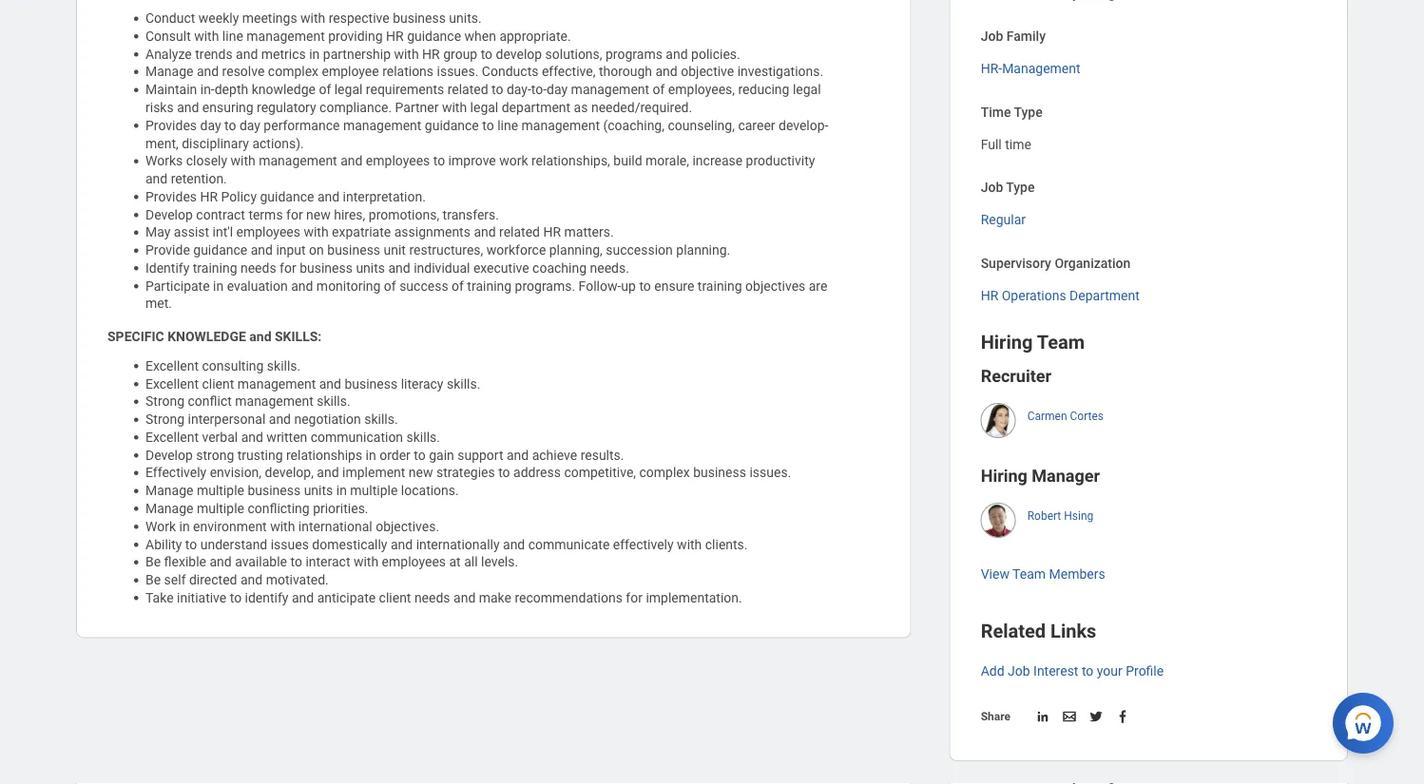 Task type: describe. For each thing, give the bounding box(es) containing it.
on
[[309, 242, 324, 258]]

management up metrics
[[247, 28, 325, 44]]

units inside excellent consulting skills. excellent client management and business literacy skills. strong conflict management skills. strong interpersonal and negotiation skills. excellent verbal and written communication skills. develop strong trusting relationships in order to gain support and achieve results. effectively envision, develop, and implement new strategies to address competitive, complex business issues. manage multiple business units in multiple locations. manage multiple conflicting priorities. work in environment with international objectives. ability to understand issues domestically and internationally and communicate effectively with clients. be flexible and available to interact with employees at all levels. be self directed and motivated. take initiative to identify and anticipate client needs and make recommendations for implementation.
[[304, 483, 333, 499]]

0 vertical spatial related
[[448, 82, 488, 97]]

carmen cortes link
[[1028, 406, 1104, 423]]

address
[[513, 465, 561, 481]]

guidance up terms
[[260, 189, 314, 204]]

issues. inside excellent consulting skills. excellent client management and business literacy skills. strong conflict management skills. strong interpersonal and negotiation skills. excellent verbal and written communication skills. develop strong trusting relationships in order to gain support and achieve results. effectively envision, develop, and implement new strategies to address competitive, complex business issues. manage multiple business units in multiple locations. manage multiple conflicting priorities. work in environment with international objectives. ability to understand issues domestically and internationally and communicate effectively with clients. be flexible and available to interact with employees at all levels. be self directed and motivated. take initiative to identify and anticipate client needs and make recommendations for implementation.
[[750, 465, 791, 481]]

hr-management
[[981, 61, 1081, 76]]

new inside conduct weekly meetings with respective business units. consult with line management providing hr guidance when appropriate. analyze trends and metrics in partnership with hr group to develop solutions, programs and policies. manage and resolve complex employee relations issues. conducts effective, thorough and objective investigations. maintain in-depth knowledge of legal requirements related to day-to-day management of employees, reducing legal risks and ensuring regulatory compliance. partner with legal department as needed/required. provides day to day performance management guidance to line management (coaching, counseling, career develop ment, disciplinary actions). works closely with management and employees to improve work relationships, build morale, increase productivity and retention. provides hr policy guidance and interpretation. develop contract terms for new hires, promotions, transfers. may assist int'l employees with expatriate assignments and related hr matters. provide guidance and input on business unit restructures, workforce planning, succession planning. identify training needs for business units and individual executive coaching needs. participate in evaluation and monitoring of success of training programs. follow-up to ensure training objectives are met.
[[306, 207, 331, 222]]

type for time type
[[1014, 104, 1043, 120]]

view team members
[[981, 566, 1105, 582]]

business left literacy
[[345, 376, 398, 392]]

regular link
[[981, 208, 1026, 228]]

performance
[[264, 117, 340, 133]]

guidance down partner
[[425, 117, 479, 133]]

full
[[981, 136, 1002, 152]]

increase
[[693, 153, 743, 169]]

implement
[[342, 465, 405, 481]]

family
[[1007, 29, 1046, 44]]

management down compliance. at left top
[[343, 117, 422, 133]]

negotiation
[[294, 412, 361, 427]]

unit
[[384, 242, 406, 258]]

implementation.
[[646, 590, 742, 606]]

add job interest to your profile
[[981, 663, 1164, 679]]

day-
[[507, 82, 531, 97]]

management down thorough
[[571, 82, 649, 97]]

to-
[[531, 82, 547, 97]]

objectives
[[745, 278, 806, 294]]

matters.
[[564, 224, 614, 240]]

2 horizontal spatial training
[[698, 278, 742, 294]]

and up "directed"
[[210, 554, 232, 570]]

to left day-
[[492, 82, 503, 97]]

profile
[[1126, 663, 1164, 679]]

of up "needed/required."
[[653, 82, 665, 97]]

recommendations
[[515, 590, 623, 606]]

1 horizontal spatial legal
[[470, 100, 498, 115]]

multiple down envision,
[[197, 483, 244, 499]]

disciplinary
[[182, 135, 249, 151]]

units.
[[449, 10, 482, 26]]

business up conflicting
[[248, 483, 301, 499]]

with down conflicting
[[270, 519, 295, 534]]

recruiter group
[[981, 365, 1317, 442]]

directed
[[189, 572, 237, 588]]

skills. up the communication
[[364, 412, 398, 427]]

0 horizontal spatial line
[[222, 28, 243, 44]]

hr-
[[981, 61, 1002, 76]]

with down domestically
[[354, 554, 379, 570]]

recruiter button
[[981, 367, 1052, 387]]

and up in-
[[197, 64, 219, 80]]

with up on
[[304, 224, 329, 240]]

and down available
[[241, 572, 263, 588]]

policy
[[221, 189, 257, 204]]

and down unit
[[388, 260, 411, 276]]

add job interest to your profile link
[[981, 662, 1164, 681]]

of left success
[[384, 278, 396, 294]]

full time
[[981, 136, 1032, 152]]

and up interpretation.
[[341, 153, 363, 169]]

risks
[[145, 100, 174, 115]]

expatriate
[[332, 224, 391, 240]]

priorities.
[[313, 501, 368, 517]]

and down programs
[[656, 64, 678, 80]]

relationships
[[286, 447, 362, 463]]

effectively
[[613, 536, 674, 552]]

twitter image
[[1089, 709, 1104, 725]]

environment
[[193, 519, 267, 534]]

full time element
[[981, 132, 1032, 152]]

needs.
[[590, 260, 629, 276]]

monitoring
[[316, 278, 381, 294]]

robert hsing
[[1028, 510, 1094, 523]]

employees,
[[668, 82, 735, 97]]

results.
[[581, 447, 624, 463]]

business left "units."
[[393, 10, 446, 26]]

effective,
[[542, 64, 596, 80]]

in left evaluation
[[213, 278, 224, 294]]

and left the skills:
[[249, 329, 271, 345]]

hr operations department link
[[981, 284, 1140, 303]]

department
[[502, 100, 571, 115]]

meetings
[[242, 10, 297, 26]]

employees inside excellent consulting skills. excellent client management and business literacy skills. strong conflict management skills. strong interpersonal and negotiation skills. excellent verbal and written communication skills. develop strong trusting relationships in order to gain support and achieve results. effectively envision, develop, and implement new strategies to address competitive, complex business issues. manage multiple business units in multiple locations. manage multiple conflicting priorities. work in environment with international objectives. ability to understand issues domestically and internationally and communicate effectively with clients. be flexible and available to interact with employees at all levels. be self directed and motivated. take initiative to identify and anticipate client needs and make recommendations for implementation.
[[382, 554, 446, 570]]

specific knowledge and skills:
[[107, 329, 322, 345]]

1 be from the top
[[145, 554, 161, 570]]

and down works
[[145, 171, 168, 187]]

cortes
[[1070, 410, 1104, 423]]

literacy
[[401, 376, 444, 392]]

support
[[458, 447, 503, 463]]

levels.
[[481, 554, 518, 570]]

needed/required.
[[591, 100, 692, 115]]

success
[[399, 278, 448, 294]]

promotions,
[[369, 207, 439, 222]]

2 provides from the top
[[145, 189, 197, 204]]

new inside excellent consulting skills. excellent client management and business literacy skills. strong conflict management skills. strong interpersonal and negotiation skills. excellent verbal and written communication skills. develop strong trusting relationships in order to gain support and achieve results. effectively envision, develop, and implement new strategies to address competitive, complex business issues. manage multiple business units in multiple locations. manage multiple conflicting priorities. work in environment with international objectives. ability to understand issues domestically and internationally and communicate effectively with clients. be flexible and available to interact with employees at all levels. be self directed and motivated. take initiative to identify and anticipate client needs and make recommendations for implementation.
[[409, 465, 433, 481]]

in up implement
[[366, 447, 376, 463]]

restructures,
[[409, 242, 483, 258]]

to down the support
[[498, 465, 510, 481]]

providing
[[328, 28, 383, 44]]

conflicting
[[248, 501, 310, 517]]

analyze
[[145, 46, 192, 62]]

and up resolve
[[236, 46, 258, 62]]

issues. inside conduct weekly meetings with respective business units. consult with line management providing hr guidance when appropriate. analyze trends and metrics in partnership with hr group to develop solutions, programs and policies. manage and resolve complex employee relations issues. conducts effective, thorough and objective investigations. maintain in-depth knowledge of legal requirements related to day-to-day management of employees, reducing legal risks and ensuring regulatory compliance. partner with legal department as needed/required. provides day to day performance management guidance to line management (coaching, counseling, career develop ment, disciplinary actions). works closely with management and employees to improve work relationships, build morale, increase productivity and retention. provides hr policy guidance and interpretation. develop contract terms for new hires, promotions, transfers. may assist int'l employees with expatriate assignments and related hr matters. provide guidance and input on business unit restructures, workforce planning, succession planning. identify training needs for business units and individual executive coaching needs. participate in evaluation and monitoring of success of training programs. follow-up to ensure training objectives are met.
[[437, 64, 479, 80]]

and down objectives. at the left bottom of page
[[391, 536, 413, 552]]

knowledge
[[167, 329, 246, 345]]

resolve
[[222, 64, 265, 80]]

and down transfers.
[[474, 224, 496, 240]]

flexible
[[164, 554, 206, 570]]

hiring for hiring team
[[981, 331, 1033, 353]]

1 vertical spatial client
[[379, 590, 411, 606]]

regular
[[981, 212, 1026, 228]]

skills. up negotiation
[[317, 394, 350, 410]]

input
[[276, 242, 306, 258]]

1 vertical spatial employees
[[236, 224, 300, 240]]

add
[[981, 663, 1005, 679]]

1 provides from the top
[[145, 117, 197, 133]]

and left make
[[454, 590, 476, 606]]

hiring manager group
[[981, 465, 1317, 542]]

are
[[809, 278, 828, 294]]

to down "directed"
[[230, 590, 242, 606]]

follow-
[[579, 278, 621, 294]]

management down "as"
[[522, 117, 600, 133]]

with right meetings
[[301, 10, 325, 26]]

executive
[[473, 260, 529, 276]]

management down 'actions).'
[[259, 153, 337, 169]]

strong
[[196, 447, 234, 463]]

with right partner
[[442, 100, 467, 115]]

and up levels.
[[503, 536, 525, 552]]

multiple up environment
[[197, 501, 244, 517]]

and up the objective
[[666, 46, 688, 62]]

job inside related links group
[[1008, 663, 1030, 679]]

with down disciplinary
[[231, 153, 256, 169]]

make
[[479, 590, 512, 606]]

strategies
[[436, 465, 495, 481]]

2 horizontal spatial legal
[[793, 82, 821, 97]]

0 vertical spatial for
[[286, 207, 303, 222]]

to up flexible
[[185, 536, 197, 552]]

conduct weekly meetings with respective business units. consult with line management providing hr guidance when appropriate. analyze trends and metrics in partnership with hr group to develop solutions, programs and policies. manage and resolve complex employee relations issues. conducts effective, thorough and objective investigations. maintain in-depth knowledge of legal requirements related to day-to-day management of employees, reducing legal risks and ensuring regulatory compliance. partner with legal department as needed/required. provides day to day performance management guidance to line management (coaching, counseling, career develop ment, disciplinary actions). works closely with management and employees to improve work relationships, build morale, increase productivity and retention. provides hr policy guidance and interpretation. develop contract terms for new hires, promotions, transfers. may assist int'l employees with expatriate assignments and related hr matters. provide guidance and input on business unit restructures, workforce planning, succession planning. identify training needs for business units and individual executive coaching needs. participate in evaluation and monitoring of success of training programs. follow-up to ensure training objectives are met.
[[145, 10, 831, 311]]

and down 'motivated.'
[[292, 590, 314, 606]]

partnership
[[323, 46, 391, 62]]

1 excellent from the top
[[145, 358, 199, 374]]

interpretation.
[[343, 189, 426, 204]]

carmen
[[1028, 410, 1067, 423]]

career
[[738, 117, 775, 133]]

0 horizontal spatial training
[[193, 260, 237, 276]]

self
[[164, 572, 186, 588]]

business down expatriate
[[327, 242, 380, 258]]

and up trusting
[[241, 429, 263, 445]]

and down input
[[291, 278, 313, 294]]

skills. down the skills:
[[267, 358, 301, 374]]

develop,
[[265, 465, 314, 481]]

employee
[[322, 64, 379, 80]]

individual
[[414, 260, 470, 276]]

specific
[[107, 329, 164, 345]]

business down on
[[300, 260, 353, 276]]

and up written
[[269, 412, 291, 427]]

maintain
[[145, 82, 197, 97]]

ability
[[145, 536, 182, 552]]

identify
[[145, 260, 190, 276]]

relations
[[382, 64, 434, 80]]

management down consulting
[[237, 376, 316, 392]]

0 vertical spatial employees
[[366, 153, 430, 169]]

ment,
[[145, 117, 829, 151]]



Task type: vqa. For each thing, say whether or not it's contained in the screenshot.
strategies
yes



Task type: locate. For each thing, give the bounding box(es) containing it.
identify
[[245, 590, 289, 606]]

skills. up gain
[[407, 429, 440, 445]]

order
[[380, 447, 411, 463]]

0 horizontal spatial client
[[202, 376, 234, 392]]

in
[[309, 46, 320, 62], [213, 278, 224, 294], [366, 447, 376, 463], [336, 483, 347, 499], [179, 519, 190, 534]]

to up 'motivated.'
[[290, 554, 302, 570]]

2 manage from the top
[[145, 483, 193, 499]]

2 develop from the top
[[145, 447, 193, 463]]

in right metrics
[[309, 46, 320, 62]]

interpersonal
[[188, 412, 266, 427]]

to left gain
[[414, 447, 426, 463]]

skills. right literacy
[[447, 376, 480, 392]]

evaluation
[[227, 278, 288, 294]]

0 horizontal spatial legal
[[334, 82, 363, 97]]

1 vertical spatial strong
[[145, 412, 185, 427]]

written
[[267, 429, 307, 445]]

units up priorities.
[[304, 483, 333, 499]]

needs down at
[[414, 590, 450, 606]]

contract
[[196, 207, 245, 222]]

2 vertical spatial job
[[1008, 663, 1030, 679]]

needs up evaluation
[[241, 260, 276, 276]]

excellent up effectively
[[145, 429, 199, 445]]

be up the take
[[145, 572, 161, 588]]

terms
[[249, 207, 283, 222]]

hr inside 'link'
[[981, 287, 999, 303]]

time
[[981, 104, 1011, 120]]

type up regular link
[[1006, 180, 1035, 195]]

guidance up group
[[407, 28, 461, 44]]

hiring for hiring manager
[[981, 467, 1028, 487]]

0 vertical spatial needs
[[241, 260, 276, 276]]

objectives.
[[376, 519, 439, 534]]

hr-management link
[[981, 57, 1081, 76]]

assist
[[174, 224, 209, 240]]

1 horizontal spatial training
[[467, 278, 512, 294]]

job for job type
[[981, 180, 1003, 195]]

and up negotiation
[[319, 376, 341, 392]]

and left input
[[251, 242, 273, 258]]

manage down analyze
[[145, 64, 193, 80]]

0 vertical spatial develop
[[145, 207, 193, 222]]

1 hiring from the top
[[981, 331, 1033, 353]]

strong left conflict
[[145, 394, 185, 410]]

group
[[443, 46, 477, 62]]

1 vertical spatial complex
[[639, 465, 690, 481]]

competitive,
[[564, 465, 636, 481]]

management up written
[[235, 394, 314, 410]]

0 horizontal spatial new
[[306, 207, 331, 222]]

1 vertical spatial line
[[497, 117, 518, 133]]

1 vertical spatial units
[[304, 483, 333, 499]]

strong up effectively
[[145, 412, 185, 427]]

develop up conducts on the top of page
[[496, 46, 542, 62]]

0 vertical spatial be
[[145, 554, 161, 570]]

1 vertical spatial hiring
[[981, 467, 1028, 487]]

develop inside excellent consulting skills. excellent client management and business literacy skills. strong conflict management skills. strong interpersonal and negotiation skills. excellent verbal and written communication skills. develop strong trusting relationships in order to gain support and achieve results. effectively envision, develop, and implement new strategies to address competitive, complex business issues. manage multiple business units in multiple locations. manage multiple conflicting priorities. work in environment with international objectives. ability to understand issues domestically and internationally and communicate effectively with clients. be flexible and available to interact with employees at all levels. be self directed and motivated. take initiative to identify and anticipate client needs and make recommendations for implementation.
[[145, 447, 193, 463]]

improve
[[448, 153, 496, 169]]

3 excellent from the top
[[145, 429, 199, 445]]

requirements
[[366, 82, 444, 97]]

0 vertical spatial hiring
[[981, 331, 1033, 353]]

team right view
[[1013, 566, 1046, 582]]

conducts
[[482, 64, 539, 80]]

1 horizontal spatial issues.
[[750, 465, 791, 481]]

1 vertical spatial provides
[[145, 189, 197, 204]]

needs inside conduct weekly meetings with respective business units. consult with line management providing hr guidance when appropriate. analyze trends and metrics in partnership with hr group to develop solutions, programs and policies. manage and resolve complex employee relations issues. conducts effective, thorough and objective investigations. maintain in-depth knowledge of legal requirements related to day-to-day management of employees, reducing legal risks and ensuring regulatory compliance. partner with legal department as needed/required. provides day to day performance management guidance to line management (coaching, counseling, career develop ment, disciplinary actions). works closely with management and employees to improve work relationships, build morale, increase productivity and retention. provides hr policy guidance and interpretation. develop contract terms for new hires, promotions, transfers. may assist int'l employees with expatriate assignments and related hr matters. provide guidance and input on business unit restructures, workforce planning, succession planning. identify training needs for business units and individual executive coaching needs. participate in evaluation and monitoring of success of training programs. follow-up to ensure training objectives are met.
[[241, 260, 276, 276]]

1 horizontal spatial line
[[497, 117, 518, 133]]

to left improve
[[433, 153, 445, 169]]

1 vertical spatial develop
[[779, 117, 829, 133]]

complex inside excellent consulting skills. excellent client management and business literacy skills. strong conflict management skills. strong interpersonal and negotiation skills. excellent verbal and written communication skills. develop strong trusting relationships in order to gain support and achieve results. effectively envision, develop, and implement new strategies to address competitive, complex business issues. manage multiple business units in multiple locations. manage multiple conflicting priorities. work in environment with international objectives. ability to understand issues domestically and internationally and communicate effectively with clients. be flexible and available to interact with employees at all levels. be self directed and motivated. take initiative to identify and anticipate client needs and make recommendations for implementation.
[[639, 465, 690, 481]]

manage
[[145, 64, 193, 80], [145, 483, 193, 499], [145, 501, 193, 517]]

take
[[145, 590, 174, 606]]

linkedin image
[[1035, 709, 1051, 725]]

workforce
[[487, 242, 546, 258]]

for right terms
[[286, 207, 303, 222]]

1 horizontal spatial complex
[[639, 465, 690, 481]]

depth
[[215, 82, 248, 97]]

knowledge
[[252, 82, 316, 97]]

interact
[[306, 554, 350, 570]]

transfers.
[[443, 207, 499, 222]]

1 vertical spatial needs
[[414, 590, 450, 606]]

excellent down knowledge
[[145, 358, 199, 374]]

needs inside excellent consulting skills. excellent client management and business literacy skills. strong conflict management skills. strong interpersonal and negotiation skills. excellent verbal and written communication skills. develop strong trusting relationships in order to gain support and achieve results. effectively envision, develop, and implement new strategies to address competitive, complex business issues. manage multiple business units in multiple locations. manage multiple conflicting priorities. work in environment with international objectives. ability to understand issues domestically and internationally and communicate effectively with clients. be flexible and available to interact with employees at all levels. be self directed and motivated. take initiative to identify and anticipate client needs and make recommendations for implementation.
[[414, 590, 450, 606]]

0 vertical spatial new
[[306, 207, 331, 222]]

client
[[202, 376, 234, 392], [379, 590, 411, 606]]

units up monitoring on the top left of the page
[[356, 260, 385, 276]]

objective
[[681, 64, 734, 80]]

programs
[[606, 46, 663, 62]]

complex
[[268, 64, 319, 80], [639, 465, 690, 481]]

with up relations
[[394, 46, 419, 62]]

to down ensuring
[[224, 117, 236, 133]]

day up disciplinary
[[200, 117, 221, 133]]

coaching
[[533, 260, 587, 276]]

to right up
[[639, 278, 651, 294]]

guidance
[[407, 28, 461, 44], [425, 117, 479, 133], [260, 189, 314, 204], [193, 242, 247, 258]]

job up regular link
[[981, 180, 1003, 195]]

operations
[[1002, 287, 1066, 303]]

for inside excellent consulting skills. excellent client management and business literacy skills. strong conflict management skills. strong interpersonal and negotiation skills. excellent verbal and written communication skills. develop strong trusting relationships in order to gain support and achieve results. effectively envision, develop, and implement new strategies to address competitive, complex business issues. manage multiple business units in multiple locations. manage multiple conflicting priorities. work in environment with international objectives. ability to understand issues domestically and internationally and communicate effectively with clients. be flexible and available to interact with employees at all levels. be self directed and motivated. take initiative to identify and anticipate client needs and make recommendations for implementation.
[[626, 590, 643, 606]]

0 vertical spatial type
[[1014, 104, 1043, 120]]

0 horizontal spatial issues.
[[437, 64, 479, 80]]

day down ensuring
[[239, 117, 260, 133]]

metrics
[[261, 46, 306, 62]]

planning,
[[549, 242, 603, 258]]

anticipate
[[317, 590, 376, 606]]

and up address
[[507, 447, 529, 463]]

1 horizontal spatial new
[[409, 465, 433, 481]]

1 horizontal spatial day
[[239, 117, 260, 133]]

view team members link
[[981, 565, 1105, 584]]

type
[[1014, 104, 1043, 120], [1006, 180, 1035, 195]]

job right add
[[1008, 663, 1030, 679]]

training down planning.
[[698, 278, 742, 294]]

team for hiring
[[1037, 331, 1085, 353]]

0 vertical spatial strong
[[145, 394, 185, 410]]

line down department on the left top of page
[[497, 117, 518, 133]]

0 vertical spatial issues.
[[437, 64, 479, 80]]

2 vertical spatial manage
[[145, 501, 193, 517]]

employees up interpretation.
[[366, 153, 430, 169]]

investigations.
[[738, 64, 824, 80]]

programs.
[[515, 278, 575, 294]]

hiring inside group
[[981, 467, 1028, 487]]

0 horizontal spatial complex
[[268, 64, 319, 80]]

1 vertical spatial job
[[981, 180, 1003, 195]]

1 develop from the top
[[145, 207, 193, 222]]

mail image
[[1062, 709, 1077, 725]]

1 horizontal spatial units
[[356, 260, 385, 276]]

in right work
[[179, 519, 190, 534]]

build
[[614, 153, 642, 169]]

weekly
[[199, 10, 239, 26]]

training down int'l
[[193, 260, 237, 276]]

department
[[1070, 287, 1140, 303]]

0 vertical spatial team
[[1037, 331, 1085, 353]]

0 vertical spatial job
[[981, 29, 1003, 44]]

1 vertical spatial for
[[280, 260, 296, 276]]

1 vertical spatial excellent
[[145, 376, 199, 392]]

1 horizontal spatial develop
[[779, 117, 829, 133]]

0 horizontal spatial units
[[304, 483, 333, 499]]

complex right competitive,
[[639, 465, 690, 481]]

as
[[574, 100, 588, 115]]

be down the ability
[[145, 554, 161, 570]]

effectively
[[145, 465, 207, 481]]

0 vertical spatial units
[[356, 260, 385, 276]]

partner
[[395, 100, 439, 115]]

multiple down implement
[[350, 483, 398, 499]]

2 horizontal spatial day
[[547, 82, 568, 97]]

1 vertical spatial develop
[[145, 447, 193, 463]]

team
[[1037, 331, 1085, 353], [1013, 566, 1046, 582]]

to left your
[[1082, 663, 1094, 679]]

line
[[222, 28, 243, 44], [497, 117, 518, 133]]

0 horizontal spatial develop
[[496, 46, 542, 62]]

team for view
[[1013, 566, 1046, 582]]

3 manage from the top
[[145, 501, 193, 517]]

management
[[247, 28, 325, 44], [571, 82, 649, 97], [343, 117, 422, 133], [522, 117, 600, 133], [259, 153, 337, 169], [237, 376, 316, 392], [235, 394, 314, 410]]

to down when
[[481, 46, 493, 62]]

provides down retention.
[[145, 189, 197, 204]]

for down input
[[280, 260, 296, 276]]

closely
[[186, 153, 227, 169]]

your
[[1097, 663, 1123, 679]]

client right anticipate
[[379, 590, 411, 606]]

share
[[981, 710, 1011, 724]]

day down effective,
[[547, 82, 568, 97]]

excellent
[[145, 358, 199, 374], [145, 376, 199, 392], [145, 429, 199, 445]]

policies.
[[691, 46, 740, 62]]

recruiter
[[981, 367, 1052, 387]]

2 strong from the top
[[145, 412, 185, 427]]

provide
[[145, 242, 190, 258]]

1 vertical spatial related
[[499, 224, 540, 240]]

strong
[[145, 394, 185, 410], [145, 412, 185, 427]]

to inside related links group
[[1082, 663, 1094, 679]]

employees down terms
[[236, 224, 300, 240]]

related down group
[[448, 82, 488, 97]]

2 hiring from the top
[[981, 467, 1028, 487]]

business
[[393, 10, 446, 26], [327, 242, 380, 258], [300, 260, 353, 276], [345, 376, 398, 392], [693, 465, 746, 481], [248, 483, 301, 499]]

training down executive
[[467, 278, 512, 294]]

manage inside conduct weekly meetings with respective business units. consult with line management providing hr guidance when appropriate. analyze trends and metrics in partnership with hr group to develop solutions, programs and policies. manage and resolve complex employee relations issues. conducts effective, thorough and objective investigations. maintain in-depth knowledge of legal requirements related to day-to-day management of employees, reducing legal risks and ensuring regulatory compliance. partner with legal department as needed/required. provides day to day performance management guidance to line management (coaching, counseling, career develop ment, disciplinary actions). works closely with management and employees to improve work relationships, build morale, increase productivity and retention. provides hr policy guidance and interpretation. develop contract terms for new hires, promotions, transfers. may assist int'l employees with expatriate assignments and related hr matters. provide guidance and input on business unit restructures, workforce planning, succession planning. identify training needs for business units and individual executive coaching needs. participate in evaluation and monitoring of success of training programs. follow-up to ensure training objectives are met.
[[145, 64, 193, 80]]

employees
[[366, 153, 430, 169], [236, 224, 300, 240], [382, 554, 446, 570]]

0 vertical spatial provides
[[145, 117, 197, 133]]

1 horizontal spatial client
[[379, 590, 411, 606]]

communicate
[[528, 536, 610, 552]]

client up conflict
[[202, 376, 234, 392]]

develop up effectively
[[145, 447, 193, 463]]

trusting
[[237, 447, 283, 463]]

0 horizontal spatial needs
[[241, 260, 276, 276]]

manage down effectively
[[145, 483, 193, 499]]

0 vertical spatial complex
[[268, 64, 319, 80]]

when
[[465, 28, 496, 44]]

type right time
[[1014, 104, 1043, 120]]

with left clients.
[[677, 536, 702, 552]]

robert hsing link
[[1028, 506, 1094, 523]]

0 horizontal spatial related
[[448, 82, 488, 97]]

and down maintain
[[177, 100, 199, 115]]

2 vertical spatial employees
[[382, 554, 446, 570]]

succession
[[606, 242, 673, 258]]

1 vertical spatial manage
[[145, 483, 193, 499]]

works
[[145, 153, 183, 169]]

2 be from the top
[[145, 572, 161, 588]]

business up clients.
[[693, 465, 746, 481]]

0 vertical spatial excellent
[[145, 358, 199, 374]]

1 vertical spatial issues.
[[750, 465, 791, 481]]

1 manage from the top
[[145, 64, 193, 80]]

hiring team
[[981, 331, 1085, 353]]

and down relationships
[[317, 465, 339, 481]]

participate
[[145, 278, 210, 294]]

all
[[464, 554, 478, 570]]

1 strong from the top
[[145, 394, 185, 410]]

1 horizontal spatial related
[[499, 224, 540, 240]]

job for job family
[[981, 29, 1003, 44]]

0 vertical spatial client
[[202, 376, 234, 392]]

initiative
[[177, 590, 227, 606]]

issues
[[271, 536, 309, 552]]

0 vertical spatial develop
[[496, 46, 542, 62]]

verbal
[[202, 429, 238, 445]]

2 excellent from the top
[[145, 376, 199, 392]]

hiring up robert
[[981, 467, 1028, 487]]

1 vertical spatial new
[[409, 465, 433, 481]]

facebook image
[[1115, 709, 1130, 725]]

provides down risks
[[145, 117, 197, 133]]

1 vertical spatial team
[[1013, 566, 1046, 582]]

supervisory organization
[[981, 255, 1131, 271]]

multiple
[[197, 483, 244, 499], [350, 483, 398, 499], [197, 501, 244, 517]]

assignments
[[394, 224, 471, 240]]

day
[[547, 82, 568, 97], [200, 117, 221, 133], [239, 117, 260, 133]]

2 vertical spatial for
[[626, 590, 643, 606]]

1 vertical spatial be
[[145, 572, 161, 588]]

0 horizontal spatial day
[[200, 117, 221, 133]]

complex up knowledge
[[268, 64, 319, 80]]

employees down objectives. at the left bottom of page
[[382, 554, 446, 570]]

with up trends
[[194, 28, 219, 44]]

0 vertical spatial manage
[[145, 64, 193, 80]]

0 vertical spatial line
[[222, 28, 243, 44]]

locations.
[[401, 483, 459, 499]]

job
[[981, 29, 1003, 44], [981, 180, 1003, 195], [1008, 663, 1030, 679]]

excellent consulting skills. excellent client management and business literacy skills. strong conflict management skills. strong interpersonal and negotiation skills. excellent verbal and written communication skills. develop strong trusting relationships in order to gain support and achieve results. effectively envision, develop, and implement new strategies to address competitive, complex business issues. manage multiple business units in multiple locations. manage multiple conflicting priorities. work in environment with international objectives. ability to understand issues domestically and internationally and communicate effectively with clients. be flexible and available to interact with employees at all levels. be self directed and motivated. take initiative to identify and anticipate client needs and make recommendations for implementation.
[[145, 358, 791, 606]]

to up improve
[[482, 117, 494, 133]]

develop inside conduct weekly meetings with respective business units. consult with line management providing hr guidance when appropriate. analyze trends and metrics in partnership with hr group to develop solutions, programs and policies. manage and resolve complex employee relations issues. conducts effective, thorough and objective investigations. maintain in-depth knowledge of legal requirements related to day-to-day management of employees, reducing legal risks and ensuring regulatory compliance. partner with legal department as needed/required. provides day to day performance management guidance to line management (coaching, counseling, career develop ment, disciplinary actions). works closely with management and employees to improve work relationships, build morale, increase productivity and retention. provides hr policy guidance and interpretation. develop contract terms for new hires, promotions, transfers. may assist int'l employees with expatriate assignments and related hr matters. provide guidance and input on business unit restructures, workforce planning, succession planning. identify training needs for business units and individual executive coaching needs. participate in evaluation and monitoring of success of training programs. follow-up to ensure training objectives are met.
[[145, 207, 193, 222]]

links
[[1051, 620, 1097, 642]]

new up the locations.
[[409, 465, 433, 481]]

consult
[[145, 28, 191, 44]]

and up the hires,
[[317, 189, 340, 204]]

type for job type
[[1006, 180, 1035, 195]]

understand
[[200, 536, 267, 552]]

job up hr-
[[981, 29, 1003, 44]]

of down employee
[[319, 82, 331, 97]]

of down individual at the left
[[452, 278, 464, 294]]

in up priorities.
[[336, 483, 347, 499]]

line down weekly
[[222, 28, 243, 44]]

motivated.
[[266, 572, 329, 588]]

1 horizontal spatial needs
[[414, 590, 450, 606]]

related links group
[[981, 616, 1317, 681]]

complex inside conduct weekly meetings with respective business units. consult with line management providing hr guidance when appropriate. analyze trends and metrics in partnership with hr group to develop solutions, programs and policies. manage and resolve complex employee relations issues. conducts effective, thorough and objective investigations. maintain in-depth knowledge of legal requirements related to day-to-day management of employees, reducing legal risks and ensuring regulatory compliance. partner with legal department as needed/required. provides day to day performance management guidance to line management (coaching, counseling, career develop ment, disciplinary actions). works closely with management and employees to improve work relationships, build morale, increase productivity and retention. provides hr policy guidance and interpretation. develop contract terms for new hires, promotions, transfers. may assist int'l employees with expatriate assignments and related hr matters. provide guidance and input on business unit restructures, workforce planning, succession planning. identify training needs for business units and individual executive coaching needs. participate in evaluation and monitoring of success of training programs. follow-up to ensure training objectives are met.
[[268, 64, 319, 80]]

guidance down int'l
[[193, 242, 247, 258]]

2 vertical spatial excellent
[[145, 429, 199, 445]]

units inside conduct weekly meetings with respective business units. consult with line management providing hr guidance when appropriate. analyze trends and metrics in partnership with hr group to develop solutions, programs and policies. manage and resolve complex employee relations issues. conducts effective, thorough and objective investigations. maintain in-depth knowledge of legal requirements related to day-to-day management of employees, reducing legal risks and ensuring regulatory compliance. partner with legal department as needed/required. provides day to day performance management guidance to line management (coaching, counseling, career develop ment, disciplinary actions). works closely with management and employees to improve work relationships, build morale, increase productivity and retention. provides hr policy guidance and interpretation. develop contract terms for new hires, promotions, transfers. may assist int'l employees with expatriate assignments and related hr matters. provide guidance and input on business unit restructures, workforce planning, succession planning. identify training needs for business units and individual executive coaching needs. participate in evaluation and monitoring of success of training programs. follow-up to ensure training objectives are met.
[[356, 260, 385, 276]]

1 vertical spatial type
[[1006, 180, 1035, 195]]



